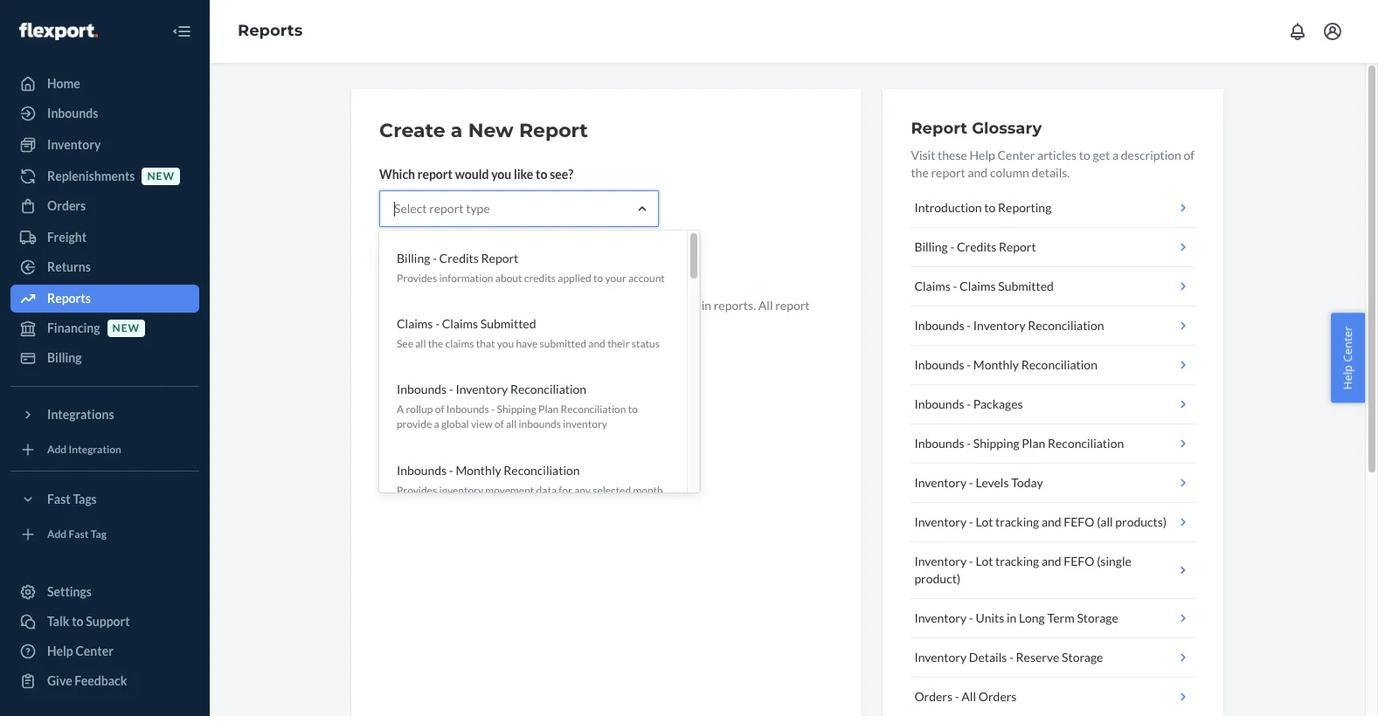 Task type: vqa. For each thing, say whether or not it's contained in the screenshot.
Credits inside Billing - Credits Report Provides information about credits applied to your account
yes



Task type: locate. For each thing, give the bounding box(es) containing it.
1 horizontal spatial help
[[970, 148, 996, 163]]

2 vertical spatial of
[[495, 418, 504, 431]]

orders
[[47, 198, 86, 213], [915, 690, 953, 705], [979, 690, 1017, 705]]

report
[[931, 165, 966, 180], [418, 167, 453, 182], [429, 201, 464, 216], [435, 258, 470, 273], [776, 298, 810, 313]]

in left 'reports.'
[[702, 298, 712, 313]]

inbounds - monthly reconciliation provides inventory movement data for any selected month
[[397, 463, 663, 497]]

- down inbounds - packages
[[967, 436, 971, 451]]

(single
[[1097, 554, 1132, 569]]

1 vertical spatial in
[[457, 316, 467, 330]]

information
[[439, 272, 494, 285], [556, 298, 619, 313]]

select
[[394, 201, 427, 216]]

inbounds left packages
[[915, 397, 965, 412]]

monthly inside button
[[974, 358, 1019, 372]]

1 vertical spatial all
[[962, 690, 977, 705]]

your
[[605, 272, 627, 285]]

and down inventory - lot tracking and fefo (all products) button
[[1042, 554, 1062, 569]]

flexport logo image
[[19, 22, 98, 40]]

- for inventory - levels today
[[969, 476, 974, 490]]

1 horizontal spatial all
[[506, 418, 517, 431]]

tracking for (all
[[996, 515, 1040, 530]]

1 tracking from the top
[[996, 515, 1040, 530]]

inventory - units in long term storage
[[915, 611, 1119, 626]]

inventory down product)
[[915, 611, 967, 626]]

2 horizontal spatial of
[[1184, 148, 1195, 163]]

center inside help center button
[[1341, 327, 1356, 363]]

storage right term
[[1078, 611, 1119, 626]]

fefo inside inventory - lot tracking and fefo (single product)
[[1064, 554, 1095, 569]]

0 vertical spatial fefo
[[1064, 515, 1095, 530]]

of inside the visit these help center articles to get a description of the report and column details.
[[1184, 148, 1195, 163]]

see?
[[550, 167, 574, 182]]

to left be
[[621, 298, 633, 313]]

2 vertical spatial a
[[434, 418, 439, 431]]

like
[[514, 167, 534, 182]]

- inside claims - claims submitted see all the claims that you have submitted and their status
[[436, 317, 440, 331]]

inbounds for inbounds - shipping plan reconciliation
[[915, 436, 965, 451]]

orders down details
[[979, 690, 1017, 705]]

0 vertical spatial information
[[439, 272, 494, 285]]

0 horizontal spatial the
[[428, 338, 443, 351]]

it
[[379, 298, 388, 313]]

you left like on the top
[[491, 167, 512, 182]]

1 horizontal spatial a
[[451, 119, 463, 143]]

inventory inside inventory - units in long term storage button
[[915, 611, 967, 626]]

2 add from the top
[[47, 528, 67, 542]]

new
[[147, 170, 175, 183], [531, 298, 553, 313], [112, 322, 140, 335]]

billing up may
[[397, 251, 430, 266]]

inbounds inside button
[[915, 397, 965, 412]]

storage inside inventory - units in long term storage button
[[1078, 611, 1119, 626]]

inventory for inventory - levels today
[[915, 476, 967, 490]]

and inside claims - claims submitted see all the claims that you have submitted and their status
[[589, 338, 606, 351]]

help inside button
[[1341, 365, 1356, 390]]

2 vertical spatial help
[[47, 644, 73, 659]]

and down inventory - levels today button
[[1042, 515, 1062, 530]]

lot down inventory - levels today
[[976, 515, 994, 530]]

plan up today
[[1022, 436, 1046, 451]]

credits inside billing - credits report button
[[957, 240, 997, 254]]

account
[[629, 272, 665, 285]]

report down reporting
[[999, 240, 1037, 254]]

- for inventory - lot tracking and fefo (all products)
[[969, 515, 974, 530]]

1 vertical spatial information
[[556, 298, 619, 313]]

0 vertical spatial help
[[970, 148, 996, 163]]

report inside button
[[435, 258, 470, 273]]

the down the visit at the top right of page
[[911, 165, 929, 180]]

a left global
[[434, 418, 439, 431]]

selected
[[593, 484, 631, 497]]

and left their
[[589, 338, 606, 351]]

1 horizontal spatial monthly
[[974, 358, 1019, 372]]

report inside the visit these help center articles to get a description of the report and column details.
[[931, 165, 966, 180]]

0 horizontal spatial center
[[76, 644, 114, 659]]

1 vertical spatial submitted
[[481, 317, 536, 331]]

inbounds for inbounds - inventory reconciliation
[[915, 318, 965, 333]]

orders up freight on the left top of the page
[[47, 198, 86, 213]]

new
[[468, 119, 514, 143]]

inbounds for inbounds - monthly reconciliation provides inventory movement data for any selected month
[[397, 463, 447, 478]]

tracking
[[996, 515, 1040, 530], [996, 554, 1040, 569]]

submitted up inbounds - inventory reconciliation
[[999, 279, 1054, 294]]

create for create report
[[394, 258, 432, 273]]

inventory for inventory - lot tracking and fefo (single product)
[[915, 554, 967, 569]]

0 horizontal spatial shipping
[[497, 403, 537, 416]]

inventory link
[[10, 131, 199, 159]]

inventory up inbounds - monthly reconciliation
[[974, 318, 1026, 333]]

0 vertical spatial all
[[759, 298, 773, 313]]

the down the are
[[428, 338, 443, 351]]

1 vertical spatial plan
[[1022, 436, 1046, 451]]

inventory - lot tracking and fefo (single product) button
[[911, 543, 1196, 600]]

talk
[[47, 615, 69, 629]]

all right "see"
[[416, 338, 426, 351]]

tracking inside inventory - lot tracking and fefo (all products) button
[[996, 515, 1040, 530]]

tracking down today
[[996, 515, 1040, 530]]

0 horizontal spatial reports link
[[10, 285, 199, 313]]

add left integration
[[47, 444, 67, 457]]

billing - credits report
[[915, 240, 1037, 254]]

billing - credits report button
[[911, 228, 1196, 268]]

provides up take
[[397, 272, 437, 285]]

the inside claims - claims submitted see all the claims that you have submitted and their status
[[428, 338, 443, 351]]

claims
[[915, 279, 951, 294], [960, 279, 996, 294], [397, 317, 433, 331], [442, 317, 478, 331]]

data
[[536, 484, 557, 497]]

settings link
[[10, 579, 199, 607]]

report up "about"
[[481, 251, 519, 266]]

inbounds down "provide"
[[397, 463, 447, 478]]

to left the get
[[1080, 148, 1091, 163]]

1 vertical spatial tracking
[[996, 554, 1040, 569]]

0 vertical spatial storage
[[1078, 611, 1119, 626]]

help center button
[[1332, 314, 1366, 403]]

packages
[[974, 397, 1023, 412]]

provides down "provide"
[[397, 484, 437, 497]]

billing down introduction
[[915, 240, 948, 254]]

inventory inside inventory - levels today button
[[915, 476, 967, 490]]

- inside billing - credits report provides information about credits applied to your account
[[433, 251, 437, 266]]

0 vertical spatial add
[[47, 444, 67, 457]]

billing for billing - credits report
[[915, 240, 948, 254]]

- left units
[[969, 611, 974, 626]]

2 vertical spatial in
[[1007, 611, 1017, 626]]

center
[[998, 148, 1036, 163], [1341, 327, 1356, 363], [76, 644, 114, 659]]

0 vertical spatial the
[[911, 165, 929, 180]]

glossary
[[972, 119, 1042, 138]]

inventory inside inventory 'link'
[[47, 137, 101, 152]]

- up global
[[449, 382, 454, 397]]

report inside it may take up to 2 hours for new information to be reflected in reports. all report time fields are in universal time (utc).
[[776, 298, 810, 313]]

1 vertical spatial all
[[506, 418, 517, 431]]

0 horizontal spatial information
[[439, 272, 494, 285]]

all inside it may take up to 2 hours for new information to be reflected in reports. all report time fields are in universal time (utc).
[[759, 298, 773, 313]]

for
[[513, 298, 528, 313], [559, 484, 573, 497]]

add for add fast tag
[[47, 528, 67, 542]]

1 vertical spatial monthly
[[456, 463, 502, 478]]

0 vertical spatial of
[[1184, 148, 1195, 163]]

0 vertical spatial monthly
[[974, 358, 1019, 372]]

2 horizontal spatial billing
[[915, 240, 948, 254]]

inventory up product)
[[915, 554, 967, 569]]

2 fefo from the top
[[1064, 554, 1095, 569]]

you right that
[[497, 338, 514, 351]]

global
[[441, 418, 469, 431]]

financing
[[47, 321, 100, 336]]

report inside billing - credits report provides information about credits applied to your account
[[481, 251, 519, 266]]

inventory - levels today
[[915, 476, 1044, 490]]

0 vertical spatial a
[[451, 119, 463, 143]]

orders for orders
[[47, 198, 86, 213]]

inbounds - inventory reconciliation a rollup of inbounds - shipping plan reconciliation to provide a global view of all inbounds inventory
[[397, 382, 638, 431]]

a left "new" at the left top
[[451, 119, 463, 143]]

inventory up orders - all orders
[[915, 650, 967, 665]]

open notifications image
[[1288, 21, 1309, 42]]

0 horizontal spatial a
[[434, 418, 439, 431]]

shipping down packages
[[974, 436, 1020, 451]]

submitted down hours
[[481, 317, 536, 331]]

storage right reserve
[[1062, 650, 1104, 665]]

0 horizontal spatial for
[[513, 298, 528, 313]]

fefo left (all
[[1064, 515, 1095, 530]]

submitted inside button
[[999, 279, 1054, 294]]

1 vertical spatial provides
[[397, 484, 437, 497]]

new up billing link
[[112, 322, 140, 335]]

reconciliation
[[1028, 318, 1105, 333], [1022, 358, 1098, 372], [510, 382, 587, 397], [561, 403, 626, 416], [1048, 436, 1125, 451], [504, 463, 580, 478]]

billing for billing
[[47, 351, 82, 365]]

- up inventory - units in long term storage
[[969, 554, 974, 569]]

for up time
[[513, 298, 528, 313]]

0 horizontal spatial plan
[[539, 403, 559, 416]]

shipping inside inbounds - inventory reconciliation a rollup of inbounds - shipping plan reconciliation to provide a global view of all inbounds inventory
[[497, 403, 537, 416]]

to
[[1080, 148, 1091, 163], [536, 167, 548, 182], [985, 200, 996, 215], [594, 272, 603, 285], [456, 298, 468, 313], [621, 298, 633, 313], [628, 403, 638, 416], [72, 615, 84, 629]]

- up take
[[433, 251, 437, 266]]

1 vertical spatial for
[[559, 484, 573, 497]]

0 horizontal spatial reports
[[47, 291, 91, 306]]

0 vertical spatial plan
[[539, 403, 559, 416]]

and inside inventory - lot tracking and fefo (single product)
[[1042, 554, 1062, 569]]

units
[[976, 611, 1005, 626]]

report down these
[[931, 165, 966, 180]]

for left any
[[559, 484, 573, 497]]

1 horizontal spatial plan
[[1022, 436, 1046, 451]]

credits down introduction to reporting
[[957, 240, 997, 254]]

replenishments
[[47, 169, 135, 184]]

of
[[1184, 148, 1195, 163], [435, 403, 445, 416], [495, 418, 504, 431]]

reconciliation inside inbounds - monthly reconciliation provides inventory movement data for any selected month
[[504, 463, 580, 478]]

to inside billing - credits report provides information about credits applied to your account
[[594, 272, 603, 285]]

inventory inside inventory details - reserve storage button
[[915, 650, 967, 665]]

help center inside button
[[1341, 327, 1356, 390]]

inventory - units in long term storage button
[[911, 600, 1196, 639]]

- down introduction
[[951, 240, 955, 254]]

credits up up
[[439, 251, 479, 266]]

1 horizontal spatial reports link
[[238, 21, 303, 40]]

orders down "inventory details - reserve storage"
[[915, 690, 953, 705]]

0 horizontal spatial all
[[759, 298, 773, 313]]

new up orders link
[[147, 170, 175, 183]]

provides inside billing - credits report provides information about credits applied to your account
[[397, 272, 437, 285]]

fefo left (single
[[1064, 554, 1095, 569]]

tracking down inventory - lot tracking and fefo (all products) at the bottom
[[996, 554, 1040, 569]]

1 horizontal spatial billing
[[397, 251, 430, 266]]

billing down financing
[[47, 351, 82, 365]]

1 add from the top
[[47, 444, 67, 457]]

for inside it may take up to 2 hours for new information to be reflected in reports. all report time fields are in universal time (utc).
[[513, 298, 528, 313]]

submitted
[[999, 279, 1054, 294], [481, 317, 536, 331]]

0 vertical spatial all
[[416, 338, 426, 351]]

1 horizontal spatial for
[[559, 484, 573, 497]]

0 horizontal spatial billing
[[47, 351, 82, 365]]

- right fields on the top left of page
[[436, 317, 440, 331]]

credits inside billing - credits report provides information about credits applied to your account
[[439, 251, 479, 266]]

inbounds up inbounds - packages
[[915, 358, 965, 372]]

1 horizontal spatial shipping
[[974, 436, 1020, 451]]

- for claims - claims submitted
[[953, 279, 958, 294]]

create report button
[[379, 248, 485, 283]]

0 vertical spatial new
[[147, 170, 175, 183]]

inventory
[[47, 137, 101, 152], [974, 318, 1026, 333], [456, 382, 508, 397], [915, 476, 967, 490], [915, 515, 967, 530], [915, 554, 967, 569], [915, 611, 967, 626], [915, 650, 967, 665]]

0 vertical spatial center
[[998, 148, 1036, 163]]

1 horizontal spatial center
[[998, 148, 1036, 163]]

1 horizontal spatial new
[[147, 170, 175, 183]]

of right rollup
[[435, 403, 445, 416]]

in
[[702, 298, 712, 313], [457, 316, 467, 330], [1007, 611, 1017, 626]]

fefo for (single
[[1064, 554, 1095, 569]]

view
[[471, 418, 493, 431]]

2 provides from the top
[[397, 484, 437, 497]]

reconciliation for inbounds - inventory reconciliation a rollup of inbounds - shipping plan reconciliation to provide a global view of all inbounds inventory
[[510, 382, 587, 397]]

billing inside button
[[915, 240, 948, 254]]

report up up
[[435, 258, 470, 273]]

in right the are
[[457, 316, 467, 330]]

inventory left levels
[[915, 476, 967, 490]]

report up select report type
[[418, 167, 453, 182]]

inventory up view
[[456, 382, 508, 397]]

2 horizontal spatial orders
[[979, 690, 1017, 705]]

2 vertical spatial center
[[76, 644, 114, 659]]

reports
[[238, 21, 303, 40], [47, 291, 91, 306]]

inventory right inbounds
[[563, 418, 608, 431]]

lot inside inventory - lot tracking and fefo (single product)
[[976, 554, 994, 569]]

create up which at the left top
[[379, 119, 446, 143]]

the inside the visit these help center articles to get a description of the report and column details.
[[911, 165, 929, 180]]

0 vertical spatial lot
[[976, 515, 994, 530]]

inventory for inventory
[[47, 137, 101, 152]]

report for create a new report
[[519, 119, 588, 143]]

monthly for inbounds - monthly reconciliation provides inventory movement data for any selected month
[[456, 463, 502, 478]]

orders for orders - all orders
[[915, 690, 953, 705]]

- down global
[[449, 463, 454, 478]]

report inside button
[[999, 240, 1037, 254]]

add inside "link"
[[47, 444, 67, 457]]

0 vertical spatial create
[[379, 119, 446, 143]]

0 vertical spatial help center
[[1341, 327, 1356, 390]]

inventory inside inventory - lot tracking and fefo (all products) button
[[915, 515, 967, 530]]

report right 'reports.'
[[776, 298, 810, 313]]

0 vertical spatial fast
[[47, 492, 71, 507]]

credits
[[957, 240, 997, 254], [439, 251, 479, 266]]

- left levels
[[969, 476, 974, 490]]

1 vertical spatial reports link
[[10, 285, 199, 313]]

2 lot from the top
[[976, 554, 994, 569]]

- down billing - credits report
[[953, 279, 958, 294]]

2 horizontal spatial a
[[1113, 148, 1119, 163]]

monthly for inbounds - monthly reconciliation
[[974, 358, 1019, 372]]

and left column
[[968, 165, 988, 180]]

you
[[491, 167, 512, 182], [497, 338, 514, 351]]

inventory inside inventory - lot tracking and fefo (single product)
[[915, 554, 967, 569]]

1 vertical spatial storage
[[1062, 650, 1104, 665]]

0 horizontal spatial orders
[[47, 198, 86, 213]]

to down the status
[[628, 403, 638, 416]]

1 vertical spatial shipping
[[974, 436, 1020, 451]]

1 lot from the top
[[976, 515, 994, 530]]

center inside the visit these help center articles to get a description of the report and column details.
[[998, 148, 1036, 163]]

of right the description
[[1184, 148, 1195, 163]]

2 horizontal spatial in
[[1007, 611, 1017, 626]]

credits for billing - credits report provides information about credits applied to your account
[[439, 251, 479, 266]]

-
[[951, 240, 955, 254], [433, 251, 437, 266], [953, 279, 958, 294], [436, 317, 440, 331], [967, 318, 971, 333], [967, 358, 971, 372], [449, 382, 454, 397], [967, 397, 971, 412], [491, 403, 495, 416], [967, 436, 971, 451], [449, 463, 454, 478], [969, 476, 974, 490], [969, 515, 974, 530], [969, 554, 974, 569], [969, 611, 974, 626], [1010, 650, 1014, 665], [955, 690, 960, 705]]

inbounds
[[47, 106, 98, 121], [915, 318, 965, 333], [915, 358, 965, 372], [397, 382, 447, 397], [915, 397, 965, 412], [447, 403, 489, 416], [915, 436, 965, 451], [397, 463, 447, 478]]

report left 'type'
[[429, 201, 464, 216]]

- down inventory - levels today
[[969, 515, 974, 530]]

- up inbounds - packages
[[967, 358, 971, 372]]

movement
[[486, 484, 534, 497]]

which report would you like to see?
[[379, 167, 574, 182]]

- inside inbounds - monthly reconciliation provides inventory movement data for any selected month
[[449, 463, 454, 478]]

0 horizontal spatial inventory
[[439, 484, 484, 497]]

1 vertical spatial help
[[1341, 365, 1356, 390]]

1 horizontal spatial in
[[702, 298, 712, 313]]

0 vertical spatial for
[[513, 298, 528, 313]]

create inside button
[[394, 258, 432, 273]]

inventory for inventory - units in long term storage
[[915, 611, 967, 626]]

add integration
[[47, 444, 121, 457]]

all left inbounds
[[506, 418, 517, 431]]

0 horizontal spatial help center
[[47, 644, 114, 659]]

reconciliation for inbounds - monthly reconciliation
[[1022, 358, 1098, 372]]

0 vertical spatial tracking
[[996, 515, 1040, 530]]

billing inside billing - credits report provides information about credits applied to your account
[[397, 251, 430, 266]]

1 horizontal spatial all
[[962, 690, 977, 705]]

and inside inventory - lot tracking and fefo (all products) button
[[1042, 515, 1062, 530]]

inventory inside inbounds - inventory reconciliation button
[[974, 318, 1026, 333]]

monthly inside inbounds - monthly reconciliation provides inventory movement data for any selected month
[[456, 463, 502, 478]]

report up these
[[911, 119, 968, 138]]

inbounds for inbounds - packages
[[915, 397, 965, 412]]

- inside inventory - lot tracking and fefo (single product)
[[969, 554, 974, 569]]

report
[[519, 119, 588, 143], [911, 119, 968, 138], [999, 240, 1037, 254], [481, 251, 519, 266]]

inbounds down home
[[47, 106, 98, 121]]

all
[[416, 338, 426, 351], [506, 418, 517, 431]]

to left reporting
[[985, 200, 996, 215]]

2 tracking from the top
[[996, 554, 1040, 569]]

0 vertical spatial submitted
[[999, 279, 1054, 294]]

inbounds inside inbounds - monthly reconciliation provides inventory movement data for any selected month
[[397, 463, 447, 478]]

1 horizontal spatial credits
[[957, 240, 997, 254]]

credits for billing - credits report
[[957, 240, 997, 254]]

1 vertical spatial fefo
[[1064, 554, 1095, 569]]

all right 'reports.'
[[759, 298, 773, 313]]

reports link
[[238, 21, 303, 40], [10, 285, 199, 313]]

orders link
[[10, 192, 199, 220]]

shipping
[[497, 403, 537, 416], [974, 436, 1020, 451]]

help center
[[1341, 327, 1356, 390], [47, 644, 114, 659]]

provide
[[397, 418, 432, 431]]

2 vertical spatial new
[[112, 322, 140, 335]]

about
[[496, 272, 522, 285]]

home
[[47, 76, 80, 91]]

1 provides from the top
[[397, 272, 437, 285]]

1 vertical spatial create
[[394, 258, 432, 273]]

0 horizontal spatial submitted
[[481, 317, 536, 331]]

provides inside inbounds - monthly reconciliation provides inventory movement data for any selected month
[[397, 484, 437, 497]]

1 horizontal spatial orders
[[915, 690, 953, 705]]

tracking inside inventory - lot tracking and fefo (single product)
[[996, 554, 1040, 569]]

1 horizontal spatial the
[[911, 165, 929, 180]]

reconciliation for inbounds - monthly reconciliation provides inventory movement data for any selected month
[[504, 463, 580, 478]]

1 fefo from the top
[[1064, 515, 1095, 530]]

- left packages
[[967, 397, 971, 412]]

- down claims - claims submitted
[[967, 318, 971, 333]]

inventory inside inbounds - monthly reconciliation provides inventory movement data for any selected month
[[439, 484, 484, 497]]

fast left tag
[[69, 528, 89, 542]]

- down "inventory details - reserve storage"
[[955, 690, 960, 705]]

0 horizontal spatial credits
[[439, 251, 479, 266]]

report up see?
[[519, 119, 588, 143]]

create report
[[394, 258, 470, 273]]

add fast tag link
[[10, 521, 199, 549]]

- for billing - credits report provides information about credits applied to your account
[[433, 251, 437, 266]]

select report type
[[394, 201, 490, 216]]

fefo
[[1064, 515, 1095, 530], [1064, 554, 1095, 569]]

today
[[1012, 476, 1044, 490]]

new up time
[[531, 298, 553, 313]]

1 horizontal spatial reports
[[238, 21, 303, 40]]

- inside button
[[967, 397, 971, 412]]

inventory inside inbounds - inventory reconciliation a rollup of inbounds - shipping plan reconciliation to provide a global view of all inbounds inventory
[[563, 418, 608, 431]]

1 vertical spatial inventory
[[439, 484, 484, 497]]

information up 2
[[439, 272, 494, 285]]

shipping up inbounds
[[497, 403, 537, 416]]

introduction
[[915, 200, 982, 215]]

0 vertical spatial provides
[[397, 272, 437, 285]]

inbounds up rollup
[[397, 382, 447, 397]]

1 horizontal spatial help center
[[1341, 327, 1356, 390]]

2 horizontal spatial help
[[1341, 365, 1356, 390]]

to left your
[[594, 272, 603, 285]]

monthly up packages
[[974, 358, 1019, 372]]

introduction to reporting button
[[911, 189, 1196, 228]]

0 horizontal spatial monthly
[[456, 463, 502, 478]]

inventory up the replenishments
[[47, 137, 101, 152]]

inventory down inventory - levels today
[[915, 515, 967, 530]]

1 horizontal spatial inventory
[[563, 418, 608, 431]]

1 horizontal spatial submitted
[[999, 279, 1054, 294]]

0 horizontal spatial all
[[416, 338, 426, 351]]

0 vertical spatial shipping
[[497, 403, 537, 416]]

fast inside dropdown button
[[47, 492, 71, 507]]

talk to support
[[47, 615, 130, 629]]

2 horizontal spatial center
[[1341, 327, 1356, 363]]

1 vertical spatial you
[[497, 338, 514, 351]]

information inside it may take up to 2 hours for new information to be reflected in reports. all report time fields are in universal time (utc).
[[556, 298, 619, 313]]

orders - all orders
[[915, 690, 1017, 705]]

lot up units
[[976, 554, 994, 569]]

submitted inside claims - claims submitted see all the claims that you have submitted and their status
[[481, 317, 536, 331]]

fast
[[47, 492, 71, 507], [69, 528, 89, 542]]

1 vertical spatial lot
[[976, 554, 994, 569]]

a right the get
[[1113, 148, 1119, 163]]

inventory left the 'movement'
[[439, 484, 484, 497]]

a inside inbounds - inventory reconciliation a rollup of inbounds - shipping plan reconciliation to provide a global view of all inbounds inventory
[[434, 418, 439, 431]]



Task type: describe. For each thing, give the bounding box(es) containing it.
all inside inbounds - inventory reconciliation a rollup of inbounds - shipping plan reconciliation to provide a global view of all inbounds inventory
[[506, 418, 517, 431]]

claims - claims submitted button
[[911, 268, 1196, 307]]

hours
[[480, 298, 510, 313]]

- for inbounds - monthly reconciliation
[[967, 358, 971, 372]]

(utc).
[[552, 316, 586, 330]]

storage inside inventory details - reserve storage button
[[1062, 650, 1104, 665]]

add integration link
[[10, 436, 199, 464]]

details
[[969, 650, 1007, 665]]

inbounds for inbounds
[[47, 106, 98, 121]]

tags
[[73, 492, 97, 507]]

to inside inbounds - inventory reconciliation a rollup of inbounds - shipping plan reconciliation to provide a global view of all inbounds inventory
[[628, 403, 638, 416]]

1 vertical spatial fast
[[69, 528, 89, 542]]

report for which report would you like to see?
[[418, 167, 453, 182]]

1 vertical spatial reports
[[47, 291, 91, 306]]

settings
[[47, 585, 92, 600]]

time
[[379, 316, 404, 330]]

help center link
[[10, 638, 199, 666]]

- for orders - all orders
[[955, 690, 960, 705]]

product)
[[915, 572, 961, 587]]

- for inventory - lot tracking and fefo (single product)
[[969, 554, 974, 569]]

- right details
[[1010, 650, 1014, 665]]

submitted for claims - claims submitted see all the claims that you have submitted and their status
[[481, 317, 536, 331]]

to right talk
[[72, 615, 84, 629]]

inbounds - packages
[[915, 397, 1023, 412]]

articles
[[1038, 148, 1077, 163]]

0 vertical spatial reports
[[238, 21, 303, 40]]

integrations button
[[10, 401, 199, 429]]

would
[[455, 167, 489, 182]]

reflected
[[651, 298, 699, 313]]

month
[[633, 484, 663, 497]]

get
[[1093, 148, 1111, 163]]

inbounds - inventory reconciliation
[[915, 318, 1105, 333]]

in inside button
[[1007, 611, 1017, 626]]

report glossary
[[911, 119, 1042, 138]]

new for replenishments
[[147, 170, 175, 183]]

inventory details - reserve storage
[[915, 650, 1104, 665]]

their
[[608, 338, 630, 351]]

report for select report type
[[429, 201, 464, 216]]

- for inbounds - inventory reconciliation a rollup of inbounds - shipping plan reconciliation to provide a global view of all inbounds inventory
[[449, 382, 454, 397]]

time
[[523, 316, 549, 330]]

details.
[[1032, 165, 1070, 180]]

help inside the visit these help center articles to get a description of the report and column details.
[[970, 148, 996, 163]]

up
[[440, 298, 454, 313]]

claims
[[445, 338, 474, 351]]

talk to support button
[[10, 609, 199, 636]]

inbounds - monthly reconciliation
[[915, 358, 1098, 372]]

inbounds for inbounds - monthly reconciliation
[[915, 358, 965, 372]]

long
[[1019, 611, 1045, 626]]

support
[[86, 615, 130, 629]]

- for inbounds - inventory reconciliation
[[967, 318, 971, 333]]

0 vertical spatial you
[[491, 167, 512, 182]]

see
[[397, 338, 413, 351]]

0 vertical spatial in
[[702, 298, 712, 313]]

provides for inbounds
[[397, 484, 437, 497]]

integration
[[69, 444, 121, 457]]

inbounds
[[519, 418, 561, 431]]

returns
[[47, 260, 91, 275]]

submitted for claims - claims submitted
[[999, 279, 1054, 294]]

- for inbounds - packages
[[967, 397, 971, 412]]

center inside help center link
[[76, 644, 114, 659]]

returns link
[[10, 254, 199, 282]]

are
[[437, 316, 455, 330]]

status
[[632, 338, 660, 351]]

you inside claims - claims submitted see all the claims that you have submitted and their status
[[497, 338, 514, 351]]

1 horizontal spatial of
[[495, 418, 504, 431]]

2
[[470, 298, 477, 313]]

billing - credits report provides information about credits applied to your account
[[397, 251, 665, 285]]

add fast tag
[[47, 528, 107, 542]]

claims - claims submitted see all the claims that you have submitted and their status
[[397, 317, 660, 351]]

provides for billing
[[397, 272, 437, 285]]

inbounds - monthly reconciliation button
[[911, 346, 1196, 386]]

to right like on the top
[[536, 167, 548, 182]]

inventory - lot tracking and fefo (all products)
[[915, 515, 1167, 530]]

- for claims - claims submitted see all the claims that you have submitted and their status
[[436, 317, 440, 331]]

report for create report
[[435, 258, 470, 273]]

0 horizontal spatial help
[[47, 644, 73, 659]]

lot for inventory - lot tracking and fefo (single product)
[[976, 554, 994, 569]]

inventory inside inbounds - inventory reconciliation a rollup of inbounds - shipping plan reconciliation to provide a global view of all inbounds inventory
[[456, 382, 508, 397]]

new for financing
[[112, 322, 140, 335]]

plan inside inbounds - shipping plan reconciliation button
[[1022, 436, 1046, 451]]

column
[[990, 165, 1030, 180]]

inventory - lot tracking and fefo (all products) button
[[911, 504, 1196, 543]]

lot for inventory - lot tracking and fefo (all products)
[[976, 515, 994, 530]]

add for add integration
[[47, 444, 67, 457]]

create for create a new report
[[379, 119, 446, 143]]

feedback
[[75, 674, 127, 689]]

integrations
[[47, 407, 114, 422]]

- for inventory - units in long term storage
[[969, 611, 974, 626]]

- for inbounds - shipping plan reconciliation
[[967, 436, 971, 451]]

inbounds up global
[[447, 403, 489, 416]]

- up view
[[491, 403, 495, 416]]

billing link
[[10, 344, 199, 372]]

may
[[390, 298, 412, 313]]

visit these help center articles to get a description of the report and column details.
[[911, 148, 1195, 180]]

0 vertical spatial reports link
[[238, 21, 303, 40]]

inbounds for inbounds - inventory reconciliation a rollup of inbounds - shipping plan reconciliation to provide a global view of all inbounds inventory
[[397, 382, 447, 397]]

reconciliation for inbounds - inventory reconciliation
[[1028, 318, 1105, 333]]

report for billing - credits report provides information about credits applied to your account
[[481, 251, 519, 266]]

give
[[47, 674, 72, 689]]

inbounds link
[[10, 100, 199, 128]]

plan inside inbounds - inventory reconciliation a rollup of inbounds - shipping plan reconciliation to provide a global view of all inbounds inventory
[[539, 403, 559, 416]]

reserve
[[1016, 650, 1060, 665]]

take
[[415, 298, 438, 313]]

universal
[[469, 316, 520, 330]]

fast tags button
[[10, 486, 199, 514]]

all inside claims - claims submitted see all the claims that you have submitted and their status
[[416, 338, 426, 351]]

which
[[379, 167, 415, 182]]

- for inbounds - monthly reconciliation provides inventory movement data for any selected month
[[449, 463, 454, 478]]

a inside the visit these help center articles to get a description of the report and column details.
[[1113, 148, 1119, 163]]

fefo for (all
[[1064, 515, 1095, 530]]

information inside billing - credits report provides information about credits applied to your account
[[439, 272, 494, 285]]

give feedback button
[[10, 668, 199, 696]]

applied
[[558, 272, 592, 285]]

and inside the visit these help center articles to get a description of the report and column details.
[[968, 165, 988, 180]]

tracking for (single
[[996, 554, 1040, 569]]

fast tags
[[47, 492, 97, 507]]

freight
[[47, 230, 87, 245]]

billing for billing - credits report provides information about credits applied to your account
[[397, 251, 430, 266]]

all inside button
[[962, 690, 977, 705]]

new inside it may take up to 2 hours for new information to be reflected in reports. all report time fields are in universal time (utc).
[[531, 298, 553, 313]]

any
[[575, 484, 591, 497]]

submitted
[[540, 338, 587, 351]]

open account menu image
[[1323, 21, 1344, 42]]

close navigation image
[[171, 21, 192, 42]]

that
[[476, 338, 495, 351]]

0 horizontal spatial of
[[435, 403, 445, 416]]

inventory for inventory details - reserve storage
[[915, 650, 967, 665]]

visit
[[911, 148, 936, 163]]

give feedback
[[47, 674, 127, 689]]

shipping inside button
[[974, 436, 1020, 451]]

to inside the visit these help center articles to get a description of the report and column details.
[[1080, 148, 1091, 163]]

inbounds - shipping plan reconciliation
[[915, 436, 1125, 451]]

report for billing - credits report
[[999, 240, 1037, 254]]

freight link
[[10, 224, 199, 252]]

- for billing - credits report
[[951, 240, 955, 254]]

tag
[[91, 528, 107, 542]]

inbounds - shipping plan reconciliation button
[[911, 425, 1196, 464]]

1 vertical spatial help center
[[47, 644, 114, 659]]

inbounds - packages button
[[911, 386, 1196, 425]]

0 horizontal spatial in
[[457, 316, 467, 330]]

for inside inbounds - monthly reconciliation provides inventory movement data for any selected month
[[559, 484, 573, 497]]

to left 2
[[456, 298, 468, 313]]

levels
[[976, 476, 1009, 490]]

a
[[397, 403, 404, 416]]

these
[[938, 148, 968, 163]]

be
[[635, 298, 648, 313]]

inventory for inventory - lot tracking and fefo (all products)
[[915, 515, 967, 530]]

inventory details - reserve storage button
[[911, 639, 1196, 678]]

type
[[466, 201, 490, 216]]

it may take up to 2 hours for new information to be reflected in reports. all report time fields are in universal time (utc).
[[379, 298, 810, 330]]



